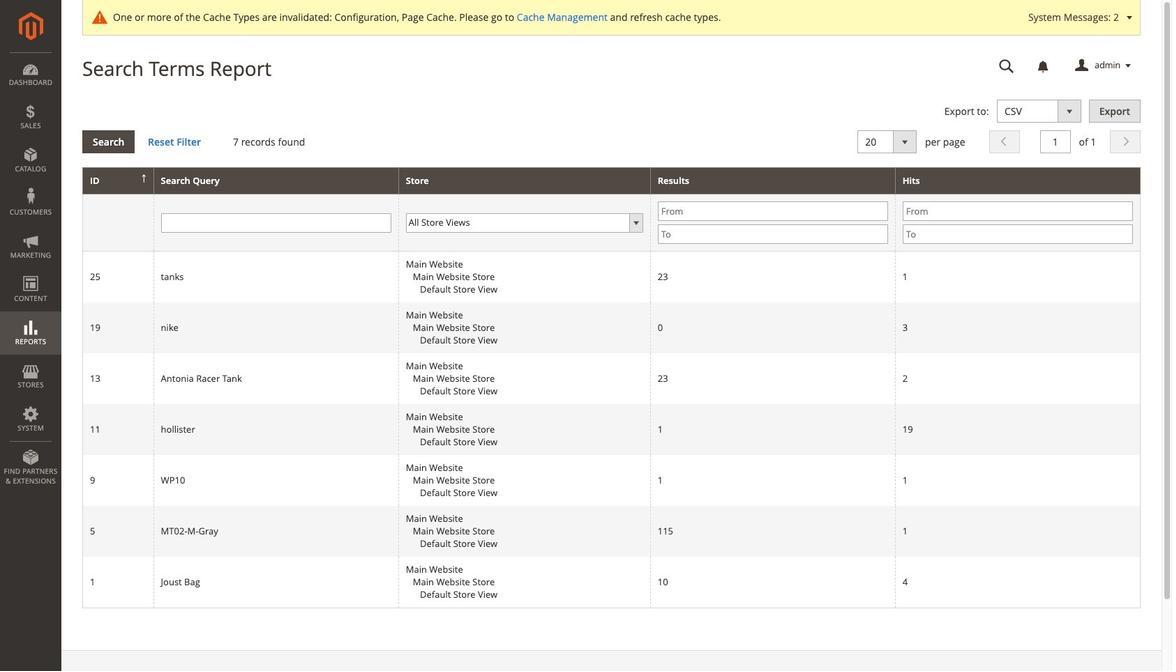 Task type: vqa. For each thing, say whether or not it's contained in the screenshot.
Magento Admin Panel "ICON"
yes



Task type: locate. For each thing, give the bounding box(es) containing it.
to text field for from text field
[[658, 225, 888, 244]]

menu bar
[[0, 52, 61, 493]]

To text field
[[658, 225, 888, 244], [903, 225, 1133, 244]]

0 horizontal spatial to text field
[[658, 225, 888, 244]]

None text field
[[161, 213, 391, 233]]

2 to text field from the left
[[903, 225, 1133, 244]]

From text field
[[658, 202, 888, 221]]

None text field
[[989, 54, 1024, 78], [1040, 130, 1071, 153], [989, 54, 1024, 78], [1040, 130, 1071, 153]]

1 to text field from the left
[[658, 225, 888, 244]]

to text field down from text box on the right top
[[903, 225, 1133, 244]]

to text field down from text field
[[658, 225, 888, 244]]

1 horizontal spatial to text field
[[903, 225, 1133, 244]]



Task type: describe. For each thing, give the bounding box(es) containing it.
From text field
[[903, 202, 1133, 221]]

to text field for from text box on the right top
[[903, 225, 1133, 244]]

magento admin panel image
[[18, 12, 43, 40]]



